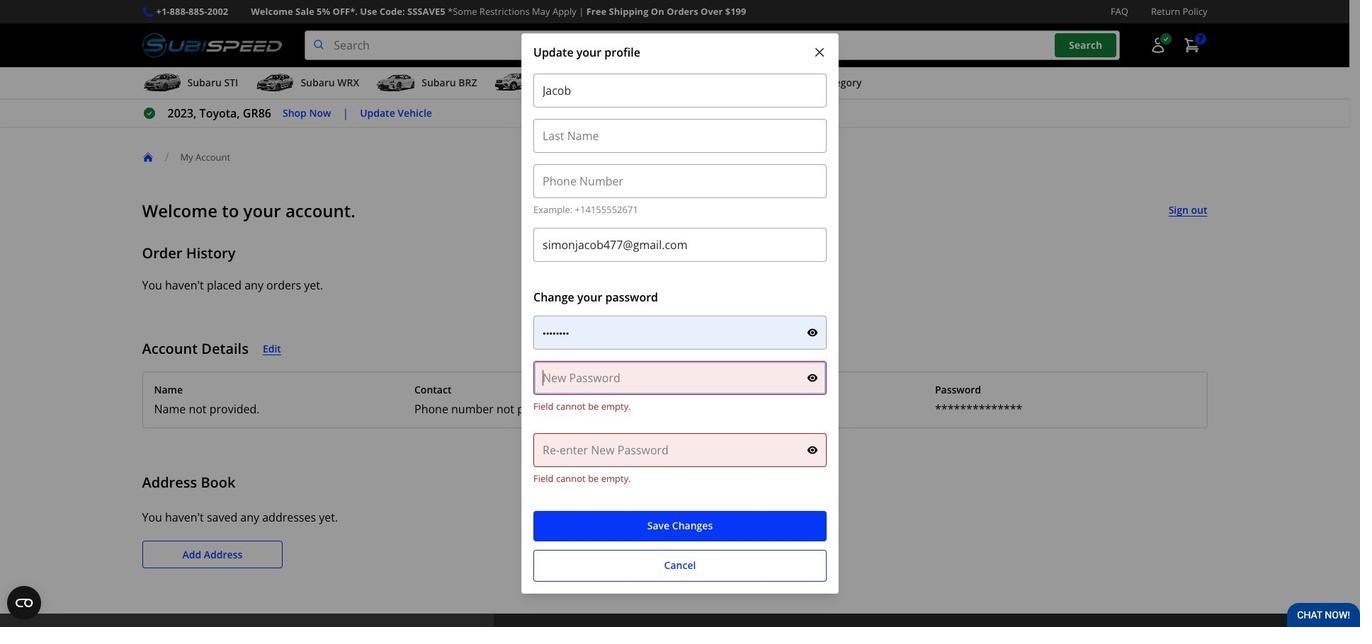 Task type: locate. For each thing, give the bounding box(es) containing it.
Current Password password field
[[533, 316, 827, 350]]

New Password password field
[[533, 361, 827, 395]]

1 toggle password visibility image from the top
[[807, 327, 818, 339]]

2 toggle password visibility image from the top
[[807, 445, 818, 456]]

Last Name text field
[[533, 119, 827, 153]]

First name text field
[[533, 74, 827, 108]]

close popup image
[[813, 46, 827, 60]]

Phone field
[[533, 165, 827, 199]]

1 vertical spatial toggle password visibility image
[[807, 445, 818, 456]]

toggle password visibility image
[[807, 327, 818, 339], [807, 445, 818, 456]]

open widget image
[[7, 587, 41, 621]]

0 vertical spatial toggle password visibility image
[[807, 327, 818, 339]]



Task type: vqa. For each thing, say whether or not it's contained in the screenshot.
2nd Toggle password visibility icon from the top of the page
yes



Task type: describe. For each thing, give the bounding box(es) containing it.
search input field
[[305, 31, 1120, 60]]

toggle password visibility image
[[807, 373, 818, 384]]

toggle password visibility image for re-enter new password password field
[[807, 445, 818, 456]]

Email Address text field
[[533, 228, 827, 262]]

Re-enter New Password password field
[[533, 434, 827, 468]]

toggle password visibility image for current password password field
[[807, 327, 818, 339]]



